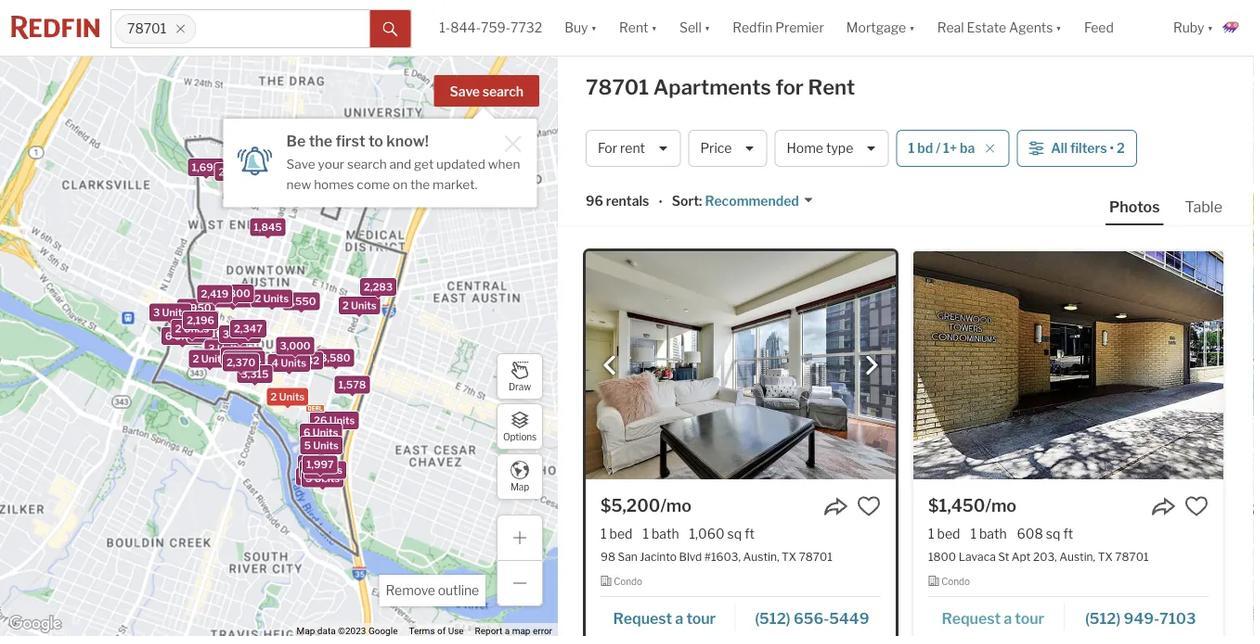 Task type: describe. For each thing, give the bounding box(es) containing it.
request a tour for $1,450
[[942, 610, 1045, 628]]

map region
[[0, 0, 611, 637]]

rentals
[[606, 193, 649, 209]]

sell ▾ button
[[668, 0, 722, 56]]

▾ for sell ▾
[[705, 20, 711, 36]]

1 bed for $1,450 /mo
[[929, 526, 960, 542]]

mortgage ▾
[[847, 20, 915, 36]]

5
[[304, 440, 311, 452]]

photos
[[1110, 198, 1160, 216]]

for rent button
[[586, 130, 681, 167]]

feed
[[1084, 20, 1114, 36]]

san
[[618, 550, 638, 564]]

0 vertical spatial the
[[309, 132, 333, 150]]

map
[[511, 482, 529, 493]]

1800
[[929, 550, 956, 564]]

outline
[[438, 584, 479, 599]]

mortgage
[[847, 20, 906, 36]]

2 units down 2,283
[[342, 300, 377, 312]]

2 units left the "3,450"
[[255, 166, 289, 178]]

search inside save your search and get updated when new homes come on the market.
[[347, 156, 387, 172]]

real
[[938, 20, 964, 36]]

0 vertical spatial 6 units
[[165, 331, 200, 343]]

google image
[[5, 613, 66, 637]]

96
[[586, 193, 603, 209]]

request a tour for $5,200
[[613, 610, 716, 628]]

buy ▾ button
[[565, 0, 597, 56]]

3,315
[[241, 369, 269, 381]]

#1603,
[[705, 550, 741, 564]]

next button image
[[863, 357, 881, 375]]

tx for $1,450 /mo
[[1098, 550, 1113, 564]]

1,450
[[295, 162, 324, 174]]

all
[[1051, 141, 1068, 156]]

redfin
[[733, 20, 773, 36]]

tour for $1,450 /mo
[[1015, 610, 1045, 628]]

photos button
[[1106, 197, 1182, 226]]

608 sq ft
[[1017, 526, 1074, 542]]

get
[[414, 156, 434, 172]]

78701 up (512) 656-5449 link
[[799, 550, 833, 564]]

78701 up for rent
[[586, 75, 649, 100]]

photo of 1800 lavaca st apt 203, austin, tx 78701 image
[[914, 252, 1224, 480]]

be the first to know!
[[287, 132, 429, 150]]

homes
[[314, 177, 354, 192]]

1-
[[439, 20, 450, 36]]

1 vertical spatial 6
[[304, 427, 311, 439]]

(512) for $1,450 /mo
[[1085, 610, 1121, 628]]

2 units down 4 units
[[271, 391, 305, 403]]

condo for $5,200
[[614, 577, 643, 588]]

bath for $5,200
[[652, 526, 679, 542]]

condo for $1,450
[[942, 577, 970, 588]]

when
[[488, 156, 520, 172]]

26 units
[[314, 415, 355, 427]]

1,060 sq ft
[[690, 526, 755, 542]]

98 san jacinto blvd #1603, austin, tx 78701
[[601, 550, 833, 564]]

1,060
[[690, 526, 725, 542]]

search inside button
[[483, 84, 524, 100]]

request a tour button for $1,450
[[929, 603, 1065, 631]]

rent ▾
[[619, 20, 657, 36]]

first
[[336, 132, 365, 150]]

2,370
[[227, 357, 256, 369]]

a for $5,200 /mo
[[675, 610, 684, 628]]

favorite button image
[[857, 495, 881, 519]]

rent ▾ button
[[608, 0, 668, 56]]

1 horizontal spatial 6 units
[[304, 427, 338, 439]]

apartments
[[653, 75, 771, 100]]

remove 1 bd / 1+ ba image
[[984, 143, 996, 154]]

save your search and get updated when new homes come on the market.
[[287, 156, 520, 192]]

real estate agents ▾ link
[[938, 0, 1062, 56]]

come
[[357, 177, 390, 192]]

1 up 1800
[[929, 526, 935, 542]]

remove outline button
[[379, 576, 486, 607]]

• for rentals
[[659, 195, 663, 210]]

2 units up 7 in the bottom of the page
[[181, 314, 215, 326]]

options
[[503, 432, 537, 443]]

sort
[[672, 193, 699, 209]]

7732
[[511, 20, 542, 36]]

4
[[272, 357, 279, 369]]

78701 apartments for rent
[[586, 75, 855, 100]]

1,895
[[231, 137, 259, 149]]

know!
[[387, 132, 429, 150]]

2 units up 3,315
[[227, 354, 262, 366]]

map button
[[497, 454, 543, 500]]

1-844-759-7732 link
[[439, 20, 542, 36]]

ruby
[[1174, 20, 1205, 36]]

1 up jacinto
[[643, 526, 649, 542]]

redfin premier button
[[722, 0, 836, 56]]

96 rentals •
[[586, 193, 663, 210]]

$1,450 /mo
[[929, 496, 1017, 516]]

a for $1,450 /mo
[[1004, 610, 1012, 628]]

st
[[998, 550, 1010, 564]]

1800 lavaca st apt 203, austin, tx 78701
[[929, 550, 1149, 564]]

filters
[[1071, 141, 1107, 156]]

2,283
[[364, 281, 393, 293]]

1,845
[[254, 221, 282, 233]]

(512) 949-7103 link
[[1065, 601, 1209, 633]]

draw
[[509, 382, 531, 393]]

sq for $1,450 /mo
[[1046, 526, 1061, 542]]

1 inside "button"
[[909, 141, 915, 156]]

1-844-759-7732
[[439, 20, 542, 36]]

rent inside dropdown button
[[619, 20, 649, 36]]

78701 up (512) 949-7103 link
[[1115, 550, 1149, 564]]

premier
[[776, 20, 824, 36]]

1 bd / 1+ ba
[[909, 141, 975, 156]]

jacinto
[[640, 550, 677, 564]]

price
[[700, 141, 732, 156]]

1,732
[[293, 355, 320, 367]]

2,347
[[234, 323, 263, 335]]

price button
[[688, 130, 767, 167]]

bd
[[918, 141, 933, 156]]

blvd
[[679, 550, 702, 564]]

1,695
[[192, 162, 220, 174]]

all filters • 2 button
[[1017, 130, 1137, 167]]

ft for $1,450 /mo
[[1064, 526, 1074, 542]]

2,193
[[279, 351, 307, 363]]

save for save your search and get updated when new homes come on the market.
[[287, 156, 315, 172]]

• for filters
[[1110, 141, 1114, 156]]

608
[[1017, 526, 1044, 542]]



Task type: vqa. For each thing, say whether or not it's contained in the screenshot.
740K
no



Task type: locate. For each thing, give the bounding box(es) containing it.
/mo for $1,450
[[986, 496, 1017, 516]]

▾ left sell
[[651, 20, 657, 36]]

1 tx from the left
[[782, 550, 797, 564]]

a down blvd
[[675, 610, 684, 628]]

tx
[[782, 550, 797, 564], [1098, 550, 1113, 564]]

feed button
[[1073, 0, 1162, 56]]

3,000
[[280, 340, 311, 352]]

0 horizontal spatial request
[[613, 610, 672, 628]]

draw button
[[497, 354, 543, 400]]

1 horizontal spatial rent
[[808, 75, 855, 100]]

submit search image
[[383, 22, 398, 37]]

1 horizontal spatial /mo
[[986, 496, 1017, 516]]

1 horizontal spatial 1 bath
[[971, 526, 1007, 542]]

1 bath
[[643, 526, 679, 542], [971, 526, 1007, 542]]

the right the be
[[309, 132, 333, 150]]

remove 78701 image
[[175, 23, 186, 34]]

3,450
[[294, 160, 324, 172]]

user photo image
[[1221, 17, 1243, 39]]

1 ft from the left
[[745, 526, 755, 542]]

buy
[[565, 20, 588, 36]]

ft up 1800 lavaca st apt 203, austin, tx 78701
[[1064, 526, 1074, 542]]

/mo up st
[[986, 496, 1017, 516]]

1 horizontal spatial bath
[[980, 526, 1007, 542]]

and
[[390, 156, 411, 172]]

0 horizontal spatial ft
[[745, 526, 755, 542]]

1 vertical spatial •
[[659, 195, 663, 210]]

• left sort
[[659, 195, 663, 210]]

1 bed up 98
[[601, 526, 633, 542]]

▾ for ruby ▾
[[1208, 20, 1214, 36]]

1+
[[943, 141, 957, 156]]

4 ▾ from the left
[[909, 20, 915, 36]]

mortgage ▾ button
[[847, 0, 915, 56]]

2,196
[[187, 315, 214, 327]]

real estate agents ▾ button
[[926, 0, 1073, 56]]

0 vertical spatial •
[[1110, 141, 1114, 156]]

0 horizontal spatial request a tour
[[613, 610, 716, 628]]

the right on
[[410, 177, 430, 192]]

1 horizontal spatial request a tour
[[942, 610, 1045, 628]]

6 ▾ from the left
[[1208, 20, 1214, 36]]

1 request from the left
[[613, 610, 672, 628]]

type
[[826, 141, 854, 156]]

1 bed up 1800
[[929, 526, 960, 542]]

/mo up 1,060
[[661, 496, 692, 516]]

for rent
[[598, 141, 645, 156]]

0 horizontal spatial 1 bed
[[601, 526, 633, 542]]

1 horizontal spatial search
[[483, 84, 524, 100]]

1 vertical spatial rent
[[808, 75, 855, 100]]

2 austin, from the left
[[1060, 550, 1096, 564]]

be
[[287, 132, 306, 150]]

save inside button
[[450, 84, 480, 100]]

1 left bd on the top of page
[[909, 141, 915, 156]]

austin,
[[743, 550, 780, 564], [1060, 550, 1096, 564]]

1 austin, from the left
[[743, 550, 780, 564]]

recommended
[[705, 193, 799, 209]]

0 horizontal spatial 1 bath
[[643, 526, 679, 542]]

▾ for mortgage ▾
[[909, 20, 915, 36]]

previous button image
[[601, 357, 619, 375]]

0 vertical spatial save
[[450, 84, 480, 100]]

1 bed from the left
[[610, 526, 633, 542]]

0 horizontal spatial search
[[347, 156, 387, 172]]

0 horizontal spatial tour
[[687, 610, 716, 628]]

2 request from the left
[[942, 610, 1001, 628]]

1 tour from the left
[[687, 610, 716, 628]]

rent right "buy ▾"
[[619, 20, 649, 36]]

1,997
[[306, 459, 334, 471]]

remove
[[386, 584, 435, 599]]

table
[[1185, 198, 1223, 216]]

6 units down the 26
[[304, 427, 338, 439]]

0 horizontal spatial bath
[[652, 526, 679, 542]]

7 units
[[191, 328, 225, 340]]

2 1 bed from the left
[[929, 526, 960, 542]]

1 request a tour button from the left
[[601, 603, 736, 631]]

home type
[[787, 141, 854, 156]]

0 horizontal spatial austin,
[[743, 550, 780, 564]]

None search field
[[196, 10, 370, 47]]

0 vertical spatial 6
[[165, 331, 172, 343]]

2
[[1117, 141, 1125, 156], [255, 166, 262, 178], [219, 166, 225, 178], [255, 293, 261, 305], [342, 300, 349, 312], [181, 314, 188, 326], [175, 323, 181, 335], [193, 353, 199, 365], [227, 354, 234, 366], [271, 391, 277, 403]]

2,800
[[220, 288, 250, 300]]

1 (512) from the left
[[755, 610, 791, 628]]

the inside save your search and get updated when new homes come on the market.
[[410, 177, 430, 192]]

1 bath up lavaca
[[971, 526, 1007, 542]]

ft up 98 san jacinto blvd #1603, austin, tx 78701
[[745, 526, 755, 542]]

search
[[483, 84, 524, 100], [347, 156, 387, 172]]

1,578
[[339, 379, 366, 391]]

save up new
[[287, 156, 315, 172]]

1 bed
[[601, 526, 633, 542], [929, 526, 960, 542]]

2,195
[[302, 459, 329, 471]]

1 horizontal spatial sq
[[1046, 526, 1061, 542]]

ruby ▾
[[1174, 20, 1214, 36]]

favorite button checkbox
[[857, 495, 881, 519]]

1 horizontal spatial a
[[1004, 610, 1012, 628]]

▾ right buy
[[591, 20, 597, 36]]

lavaca
[[959, 550, 996, 564]]

sq up #1603,
[[728, 526, 742, 542]]

sq for $5,200 /mo
[[728, 526, 742, 542]]

bath for $1,450
[[980, 526, 1007, 542]]

estate
[[967, 20, 1007, 36]]

2 units down 4,950
[[175, 323, 209, 335]]

759-
[[481, 20, 511, 36]]

1 horizontal spatial bed
[[937, 526, 960, 542]]

tour down blvd
[[687, 610, 716, 628]]

2 inside all filters • 2 button
[[1117, 141, 1125, 156]]

search down 759-
[[483, 84, 524, 100]]

tx up (512) 656-5449 link
[[782, 550, 797, 564]]

search up the come
[[347, 156, 387, 172]]

tx right 203,
[[1098, 550, 1113, 564]]

• inside 96 rentals •
[[659, 195, 663, 210]]

▾ for rent ▾
[[651, 20, 657, 36]]

a down st
[[1004, 610, 1012, 628]]

rent right for
[[808, 75, 855, 100]]

:
[[699, 193, 702, 209]]

1 horizontal spatial request
[[942, 610, 1001, 628]]

1 bath for $5,200
[[643, 526, 679, 542]]

0 vertical spatial search
[[483, 84, 524, 100]]

0 horizontal spatial (512)
[[755, 610, 791, 628]]

3,580
[[320, 352, 351, 364]]

favorite button checkbox
[[1185, 495, 1209, 519]]

0 horizontal spatial tx
[[782, 550, 797, 564]]

1,395
[[281, 158, 309, 170]]

0 horizontal spatial save
[[287, 156, 315, 172]]

request a tour down st
[[942, 610, 1045, 628]]

/
[[936, 141, 941, 156]]

ft for $5,200 /mo
[[745, 526, 755, 542]]

2 units down 7 units
[[193, 353, 227, 365]]

tour for $5,200 /mo
[[687, 610, 716, 628]]

2 sq from the left
[[1046, 526, 1061, 542]]

austin, for $5,200 /mo
[[743, 550, 780, 564]]

2 ft from the left
[[1064, 526, 1074, 542]]

2 (512) from the left
[[1085, 610, 1121, 628]]

6 left 7 in the bottom of the page
[[165, 331, 172, 343]]

6 up 5
[[304, 427, 311, 439]]

save search
[[450, 84, 524, 100]]

1 /mo from the left
[[661, 496, 692, 516]]

1 vertical spatial save
[[287, 156, 315, 172]]

(512) 656-5449
[[755, 610, 870, 628]]

1 vertical spatial the
[[410, 177, 430, 192]]

▾ for buy ▾
[[591, 20, 597, 36]]

1 request a tour from the left
[[613, 610, 716, 628]]

1 up lavaca
[[971, 526, 977, 542]]

2 ▾ from the left
[[651, 20, 657, 36]]

(512) left 656-
[[755, 610, 791, 628]]

7103
[[1160, 610, 1196, 628]]

5 units
[[304, 440, 339, 452]]

condo down 1800
[[942, 577, 970, 588]]

bed for $5,200
[[610, 526, 633, 542]]

all filters • 2
[[1051, 141, 1125, 156]]

0 horizontal spatial bed
[[610, 526, 633, 542]]

bed for $1,450
[[937, 526, 960, 542]]

request a tour down jacinto
[[613, 610, 716, 628]]

bed up 1800
[[937, 526, 960, 542]]

request for $5,200
[[613, 610, 672, 628]]

bed up the san
[[610, 526, 633, 542]]

1 horizontal spatial 1 bed
[[929, 526, 960, 542]]

rent ▾ button
[[619, 0, 657, 56]]

1 bath for $1,450
[[971, 526, 1007, 542]]

to
[[369, 132, 383, 150]]

1 horizontal spatial condo
[[942, 577, 970, 588]]

0 horizontal spatial request a tour button
[[601, 603, 736, 631]]

request a tour button down jacinto
[[601, 603, 736, 631]]

1 condo from the left
[[614, 577, 643, 588]]

2 condo from the left
[[942, 577, 970, 588]]

1 horizontal spatial •
[[1110, 141, 1114, 156]]

0 horizontal spatial /mo
[[661, 496, 692, 516]]

0 horizontal spatial rent
[[619, 20, 649, 36]]

2 a from the left
[[1004, 610, 1012, 628]]

save for save search
[[450, 84, 480, 100]]

2 request a tour from the left
[[942, 610, 1045, 628]]

1 horizontal spatial tx
[[1098, 550, 1113, 564]]

bath up jacinto
[[652, 526, 679, 542]]

1 vertical spatial search
[[347, 156, 387, 172]]

0 horizontal spatial sq
[[728, 526, 742, 542]]

remove outline
[[386, 584, 479, 599]]

78701 left remove 78701 icon in the top left of the page
[[127, 21, 166, 37]]

for
[[776, 75, 804, 100]]

austin, right #1603,
[[743, 550, 780, 564]]

2 request a tour button from the left
[[929, 603, 1065, 631]]

2 /mo from the left
[[986, 496, 1017, 516]]

949-
[[1124, 610, 1160, 628]]

1 bd / 1+ ba button
[[896, 130, 1010, 167]]

(512) 656-5449 link
[[736, 601, 881, 633]]

▾ right mortgage
[[909, 20, 915, 36]]

2 units down the 1,895
[[219, 166, 253, 178]]

1 horizontal spatial save
[[450, 84, 480, 100]]

sell ▾
[[680, 20, 711, 36]]

bed
[[610, 526, 633, 542], [937, 526, 960, 542]]

7
[[191, 328, 198, 340]]

2 units right 2,800
[[255, 293, 289, 305]]

buy ▾
[[565, 20, 597, 36]]

0 horizontal spatial condo
[[614, 577, 643, 588]]

2 bath from the left
[[980, 526, 1007, 542]]

austin, right 203,
[[1060, 550, 1096, 564]]

2,419
[[201, 288, 229, 300]]

sq right 608
[[1046, 526, 1061, 542]]

request a tour button for $5,200
[[601, 603, 736, 631]]

sort :
[[672, 193, 702, 209]]

1 horizontal spatial 6
[[304, 427, 311, 439]]

0 horizontal spatial 6
[[165, 331, 172, 343]]

▾ right sell
[[705, 20, 711, 36]]

request for $1,450
[[942, 610, 1001, 628]]

•
[[1110, 141, 1114, 156], [659, 195, 663, 210]]

tx for $5,200 /mo
[[782, 550, 797, 564]]

(512) for $5,200 /mo
[[755, 610, 791, 628]]

options button
[[497, 404, 543, 450]]

1 horizontal spatial tour
[[1015, 610, 1045, 628]]

save down 844-
[[450, 84, 480, 100]]

request down lavaca
[[942, 610, 1001, 628]]

4 units
[[272, 357, 306, 369]]

1 ▾ from the left
[[591, 20, 597, 36]]

condo
[[614, 577, 643, 588], [942, 577, 970, 588]]

$5,200 /mo
[[601, 496, 692, 516]]

0 vertical spatial rent
[[619, 20, 649, 36]]

5449
[[829, 610, 870, 628]]

2 tour from the left
[[1015, 610, 1045, 628]]

6 units down 2,196
[[165, 331, 200, 343]]

austin, for $1,450 /mo
[[1060, 550, 1096, 564]]

• inside button
[[1110, 141, 1114, 156]]

1 horizontal spatial (512)
[[1085, 610, 1121, 628]]

(512) left 949-
[[1085, 610, 1121, 628]]

3 ▾ from the left
[[705, 20, 711, 36]]

home type button
[[775, 130, 889, 167]]

1 horizontal spatial the
[[410, 177, 430, 192]]

1 a from the left
[[675, 610, 684, 628]]

1 sq from the left
[[728, 526, 742, 542]]

request a tour
[[613, 610, 716, 628], [942, 610, 1045, 628]]

3 units
[[216, 293, 250, 305], [153, 307, 188, 319], [223, 329, 257, 341], [208, 343, 243, 355], [225, 351, 259, 363], [303, 464, 338, 476], [308, 465, 343, 477], [300, 471, 334, 483], [305, 473, 340, 485]]

updated
[[437, 156, 485, 172]]

save inside save your search and get updated when new homes come on the market.
[[287, 156, 315, 172]]

request
[[613, 610, 672, 628], [942, 610, 1001, 628]]

0 horizontal spatial the
[[309, 132, 333, 150]]

▾ right ruby
[[1208, 20, 1214, 36]]

844-
[[450, 20, 481, 36]]

bath up st
[[980, 526, 1007, 542]]

$1,450
[[929, 496, 986, 516]]

656-
[[794, 610, 829, 628]]

2 1 bath from the left
[[971, 526, 1007, 542]]

1 horizontal spatial ft
[[1064, 526, 1074, 542]]

0 horizontal spatial 6 units
[[165, 331, 200, 343]]

• right filters
[[1110, 141, 1114, 156]]

2 tx from the left
[[1098, 550, 1113, 564]]

tour down apt
[[1015, 610, 1045, 628]]

request down the san
[[613, 610, 672, 628]]

5 ▾ from the left
[[1056, 20, 1062, 36]]

6 units
[[165, 331, 200, 343], [304, 427, 338, 439]]

1 1 bed from the left
[[601, 526, 633, 542]]

photo of 98 san jacinto blvd #1603, austin, tx 78701 image
[[586, 252, 896, 480]]

1 horizontal spatial austin,
[[1060, 550, 1096, 564]]

1 bath up jacinto
[[643, 526, 679, 542]]

favorite button image
[[1185, 495, 1209, 519]]

1 bath from the left
[[652, 526, 679, 542]]

/mo for $5,200
[[661, 496, 692, 516]]

0 horizontal spatial a
[[675, 610, 684, 628]]

request a tour button down st
[[929, 603, 1065, 631]]

2 bed from the left
[[937, 526, 960, 542]]

1 vertical spatial 6 units
[[304, 427, 338, 439]]

1 horizontal spatial request a tour button
[[929, 603, 1065, 631]]

condo down the san
[[614, 577, 643, 588]]

mortgage ▾ button
[[836, 0, 926, 56]]

4,950
[[181, 302, 211, 314]]

1 up 98
[[601, 526, 607, 542]]

1 bed for $5,200 /mo
[[601, 526, 633, 542]]

be the first to know! dialog
[[223, 108, 537, 208]]

▾ right agents
[[1056, 20, 1062, 36]]

rent
[[620, 141, 645, 156]]

203,
[[1033, 550, 1057, 564]]

ba
[[960, 141, 975, 156]]

1 1 bath from the left
[[643, 526, 679, 542]]

sq
[[728, 526, 742, 542], [1046, 526, 1061, 542]]

0 horizontal spatial •
[[659, 195, 663, 210]]



